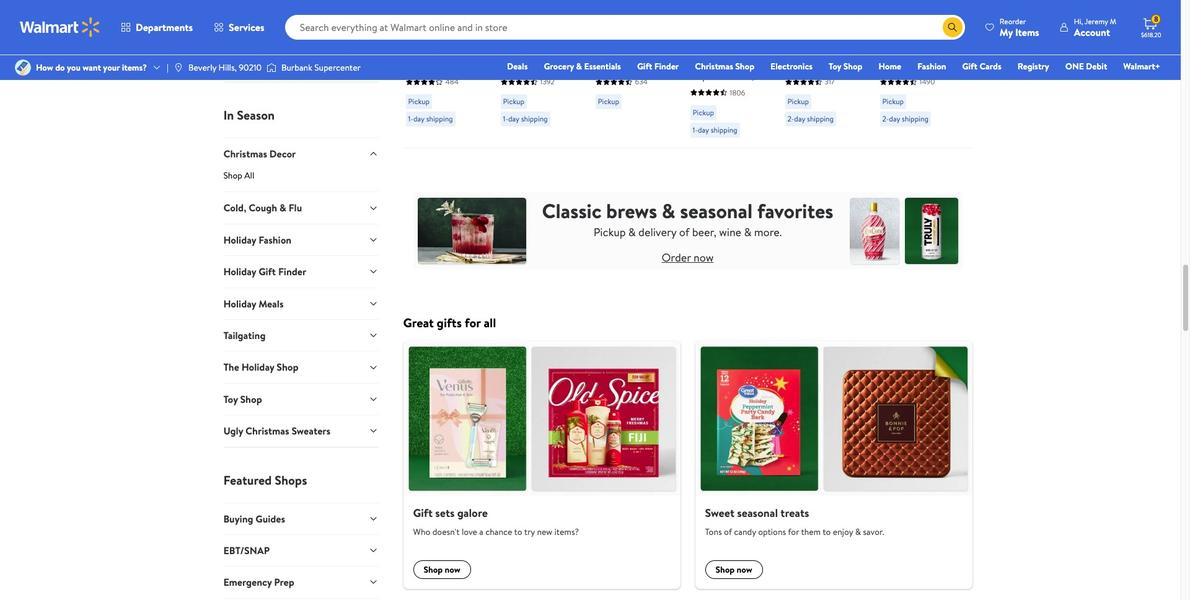Task type: locate. For each thing, give the bounding box(es) containing it.
2-day shipping down 1490
[[883, 114, 929, 124]]

toy shop
[[829, 60, 863, 73], [224, 392, 262, 406]]

holiday fashion button
[[224, 224, 379, 256]]

2 horizontal spatial cups
[[880, 58, 902, 71]]

holiday left oz)
[[785, 71, 817, 85]]

1 ¢/oz from the left
[[459, 13, 475, 25]]

the holiday shop button
[[224, 351, 379, 383]]

go inside $8.12 20.3 ¢/count dixie to go disposable paper cups with lids, 12 oz, multicolor, 40 count
[[726, 41, 739, 55]]

2- down "home" "link" on the top of the page
[[883, 114, 889, 124]]

dixie inside $8.12 20.3 ¢/count dixie to go disposable paper cups with lids, 12 oz, multicolor, 40 count
[[690, 41, 712, 55]]

tons
[[705, 526, 722, 538]]

product group
[[406, 0, 483, 142], [501, 0, 578, 142], [596, 0, 673, 142], [690, 0, 768, 142], [785, 0, 863, 142], [880, 0, 958, 142]]

holiday inside dropdown button
[[224, 265, 256, 278]]

christmas decor
[[224, 147, 296, 161]]

for inside 'sweet seasonal treats tons of candy options for them to enjoy & savor.'
[[788, 526, 799, 538]]

paper up fashion link
[[929, 44, 953, 58]]

0 horizontal spatial toy
[[224, 392, 238, 406]]

christmas inside christmas shop link
[[695, 60, 733, 73]]

holiday for holiday fashion
[[224, 233, 256, 247]]

go down ¢/count
[[726, 41, 739, 55]]

registry link
[[1012, 60, 1055, 73]]

cups inside $4.78 23.9 ¢/ea dixie to go disposable paper cups with lids, 12 oz, multicolor, 20 count
[[501, 58, 522, 71]]

shop left all
[[224, 170, 242, 182]]

toy down the at the left bottom
[[224, 392, 238, 406]]

holiday
[[785, 71, 817, 85], [224, 233, 256, 247], [224, 265, 256, 278], [224, 297, 256, 310], [242, 360, 274, 374]]

1 horizontal spatial multicolor,
[[705, 82, 751, 96]]

1 horizontal spatial 2-
[[883, 114, 889, 124]]

go inside $4.78 23.9 ¢/ea dixie to go disposable paper cups with lids, 12 oz, multicolor, 20 count
[[537, 30, 550, 44]]

1 horizontal spatial 12
[[756, 69, 765, 82]]

multicolor,
[[515, 71, 561, 85], [894, 71, 941, 85], [705, 82, 751, 96]]

5 product group from the left
[[785, 0, 863, 142]]

0 horizontal spatial disposable
[[501, 44, 547, 58]]

ground down 73.4 on the top right of page
[[829, 30, 862, 44]]

0 horizontal spatial 1-
[[408, 114, 414, 124]]

paper up the 40
[[739, 55, 764, 69]]

holiday gift finder
[[224, 265, 306, 278]]

¢/oz inside '$12.48 73.4 ¢/oz starbucks ground coffee, medium roast coffee, holiday blend, 1 bag (17 oz)'
[[840, 13, 856, 25]]

decor
[[270, 147, 296, 161]]

with inside $8.12 20.3 ¢/count dixie to go disposable paper cups with lids, 12 oz, multicolor, 40 count
[[714, 69, 733, 82]]

¢/oz right 32.9
[[459, 13, 475, 25]]

dixie inside $11.32 dixie to go disposable paper cups with lids, 12 oz, multicolor, 60 count
[[880, 30, 902, 44]]

1 horizontal spatial paper
[[739, 55, 764, 69]]

count down deals
[[501, 85, 527, 99]]

& right tights
[[274, 20, 279, 32]]

toy inside dropdown button
[[224, 392, 238, 406]]

socks, tights & hosiery
[[224, 20, 311, 32]]

2 horizontal spatial 1-
[[693, 124, 698, 135]]

shop down the who
[[424, 563, 443, 576]]

2 2-day shipping from the left
[[883, 114, 929, 124]]

hi,
[[1074, 16, 1083, 26]]

& inside 'sweet seasonal treats tons of candy options for them to enjoy & savor.'
[[855, 526, 861, 538]]

gift inside dropdown button
[[259, 265, 276, 278]]

items? right your
[[122, 61, 147, 74]]

0 horizontal spatial classic
[[440, 30, 469, 44]]

paper inside $8.12 20.3 ¢/count dixie to go disposable paper cups with lids, 12 oz, multicolor, 40 count
[[739, 55, 764, 69]]

pickup down christmas shop
[[693, 107, 714, 118]]

disposable inside $11.32 dixie to go disposable paper cups with lids, 12 oz, multicolor, 60 count
[[880, 44, 926, 58]]

0 horizontal spatial toy shop
[[224, 392, 262, 406]]

go down "23.9"
[[537, 30, 550, 44]]

2 horizontal spatial count
[[880, 85, 907, 99]]

|
[[167, 61, 169, 74]]

shop down tons at the bottom right of the page
[[716, 563, 735, 576]]

count inside $4.78 23.9 ¢/ea dixie to go disposable paper cups with lids, 12 oz, multicolor, 20 count
[[501, 85, 527, 99]]

shops
[[275, 472, 307, 488]]

¢/oz
[[459, 13, 475, 25], [641, 13, 657, 25], [840, 13, 856, 25]]

1 horizontal spatial toy
[[829, 60, 842, 73]]

order now
[[662, 250, 714, 265]]

 image
[[174, 63, 183, 73]]

product group containing $13.24
[[406, 0, 483, 142]]

holiday gift finder button
[[224, 256, 379, 287]]

one debit link
[[1060, 60, 1113, 73]]

0 vertical spatial for
[[465, 314, 481, 331]]

one debit
[[1066, 60, 1108, 73]]

2 vertical spatial christmas
[[246, 424, 289, 438]]

jeremy
[[1085, 16, 1108, 26]]

gift inside gift sets galore who doesn't love a chance to try new items?
[[413, 505, 433, 521]]

1 horizontal spatial ¢/oz
[[641, 13, 657, 25]]

count inside $8.12 20.3 ¢/count dixie to go disposable paper cups with lids, 12 oz, multicolor, 40 count
[[690, 96, 717, 109]]

now
[[694, 250, 714, 265], [445, 563, 461, 576], [737, 563, 753, 576]]

gift sets galore who doesn't love a chance to try new items?
[[413, 505, 579, 538]]

of right tons at the bottom right of the page
[[724, 526, 732, 538]]

to left try
[[514, 526, 522, 538]]

dixie down $11.32
[[880, 30, 902, 44]]

 image left how at the top left of page
[[15, 60, 31, 76]]

gift left cards
[[963, 60, 978, 73]]

12 inside $8.12 20.3 ¢/count dixie to go disposable paper cups with lids, 12 oz, multicolor, 40 count
[[756, 69, 765, 82]]

0 horizontal spatial dixie
[[501, 30, 522, 44]]

finder inside holiday gift finder dropdown button
[[278, 265, 306, 278]]

now down doesn't
[[445, 563, 461, 576]]

gift for cards
[[963, 60, 978, 73]]

multicolor, inside $8.12 20.3 ¢/count dixie to go disposable paper cups with lids, 12 oz, multicolor, 40 count
[[705, 82, 751, 96]]

list
[[396, 341, 980, 589]]

finder
[[655, 60, 679, 73], [278, 265, 306, 278]]

to right them
[[823, 526, 831, 538]]

oz, for $4.78
[[501, 71, 513, 85]]

for left all
[[465, 314, 481, 331]]

oz, left 1392
[[501, 71, 513, 85]]

holiday for holiday meals
[[224, 297, 256, 310]]

2 horizontal spatial to
[[904, 30, 914, 44]]

disposable up deals
[[501, 44, 547, 58]]

fashion
[[918, 60, 946, 73], [259, 233, 292, 247]]

2- down bag
[[788, 114, 794, 124]]

disposable up "home" "link" on the top of the page
[[880, 44, 926, 58]]

¢/oz for $7.70
[[641, 13, 657, 25]]

$11.32 dixie to go disposable paper cups with lids, 12 oz, multicolor, 60 count
[[880, 12, 955, 99]]

finder up holiday meals "dropdown button"
[[278, 265, 306, 278]]

pickup left oz)
[[788, 96, 809, 107]]

1-day shipping down ounce
[[408, 114, 453, 124]]

1 horizontal spatial cups
[[690, 69, 712, 82]]

paper inside $11.32 dixie to go disposable paper cups with lids, 12 oz, multicolor, 60 count
[[929, 44, 953, 58]]

¢/oz right 18.6
[[641, 13, 657, 25]]

1-day shipping down 1392
[[503, 114, 548, 124]]

to
[[514, 526, 522, 538], [823, 526, 831, 538]]

count left 1806
[[690, 96, 717, 109]]

1 horizontal spatial 2-day shipping
[[883, 114, 929, 124]]

love
[[462, 526, 477, 538]]

1 vertical spatial items?
[[555, 526, 579, 538]]

$13.24
[[406, 12, 437, 27]]

oz, right "30"
[[690, 82, 702, 96]]

shop up the 40
[[736, 60, 755, 73]]

to inside $4.78 23.9 ¢/ea dixie to go disposable paper cups with lids, 12 oz, multicolor, 20 count
[[524, 30, 534, 44]]

1 horizontal spatial toy shop
[[829, 60, 863, 73]]

seasonal up candy
[[737, 505, 778, 521]]

roast up ounce
[[406, 44, 430, 58]]

1.38
[[602, 99, 618, 112]]

1 horizontal spatial go
[[726, 41, 739, 55]]

3 product group from the left
[[596, 0, 673, 142]]

items? inside gift sets galore who doesn't love a chance to try new items?
[[555, 526, 579, 538]]

lids, up 1392
[[545, 58, 564, 71]]

beer,
[[692, 224, 717, 240]]

pickup down ounce
[[408, 96, 430, 107]]

oz, for $8.12
[[690, 82, 702, 96]]

2 horizontal spatial go
[[916, 30, 929, 44]]

hi, jeremy m account
[[1074, 16, 1117, 39]]

1 vertical spatial seasonal
[[737, 505, 778, 521]]

0 vertical spatial classic
[[440, 30, 469, 44]]

1 horizontal spatial finder
[[655, 60, 679, 73]]

with inside $4.78 23.9 ¢/ea dixie to go disposable paper cups with lids, 12 oz, multicolor, 20 count
[[525, 58, 543, 71]]

walmart+
[[1124, 60, 1161, 73]]

0 horizontal spatial 1-day shipping
[[408, 114, 453, 124]]

with inside $7.70 18.6 ¢/oz swiss miss classics hot chocolate mix with marshmallows, 30 - 1.38 oz packets
[[596, 71, 614, 85]]

toy shop down medium
[[829, 60, 863, 73]]

product group containing $4.78
[[501, 0, 578, 142]]

tailgating button
[[224, 319, 379, 351]]

fashion link
[[912, 60, 952, 73]]

2 horizontal spatial oz,
[[880, 71, 892, 85]]

1 horizontal spatial count
[[690, 96, 717, 109]]

1 horizontal spatial oz,
[[690, 82, 702, 96]]

all
[[244, 170, 254, 182]]

&
[[274, 20, 279, 32], [254, 40, 260, 52], [243, 60, 249, 72], [576, 60, 582, 73], [662, 197, 676, 224], [280, 201, 286, 215], [629, 224, 636, 240], [744, 224, 752, 240], [855, 526, 861, 538]]

with for $7.70
[[596, 71, 614, 85]]

disposable inside $4.78 23.9 ¢/ea dixie to go disposable paper cups with lids, 12 oz, multicolor, 20 count
[[501, 44, 547, 58]]

fashion up holiday gift finder
[[259, 233, 292, 247]]

0 horizontal spatial count
[[501, 85, 527, 99]]

dixie down $4.78
[[501, 30, 522, 44]]

lids, up 1490
[[925, 58, 944, 71]]

2 shop now from the left
[[716, 563, 753, 576]]

2 horizontal spatial lids,
[[925, 58, 944, 71]]

classic left brews
[[542, 197, 602, 224]]

1 vertical spatial christmas
[[224, 147, 267, 161]]

2 horizontal spatial ¢/oz
[[840, 13, 856, 25]]

0 vertical spatial seasonal
[[680, 197, 753, 224]]

to inside $8.12 20.3 ¢/count dixie to go disposable paper cups with lids, 12 oz, multicolor, 40 count
[[714, 41, 724, 55]]

& inside 'cold, cough & flu' dropdown button
[[280, 201, 286, 215]]

pickup & delivery of beer, wine & more. from classic brews to seasonal favorites. order now. image
[[413, 178, 963, 284]]

search icon image
[[948, 22, 958, 32]]

shipping down 484
[[426, 114, 453, 124]]

0 horizontal spatial multicolor,
[[515, 71, 561, 85]]

1 horizontal spatial 1-
[[503, 114, 508, 124]]

reorder
[[1000, 16, 1026, 26]]

1 horizontal spatial items?
[[555, 526, 579, 538]]

0 horizontal spatial shop now
[[424, 563, 461, 576]]

0 vertical spatial finder
[[655, 60, 679, 73]]

to down $11.32
[[904, 30, 914, 44]]

seasonal up order now
[[680, 197, 753, 224]]

1 horizontal spatial to
[[714, 41, 724, 55]]

1 vertical spatial finder
[[278, 265, 306, 278]]

0 vertical spatial toy shop
[[829, 60, 863, 73]]

2 to from the left
[[823, 526, 831, 538]]

with for $4.78
[[525, 58, 543, 71]]

1 horizontal spatial 1-day shipping
[[503, 114, 548, 124]]

& left the delivery on the right of the page
[[629, 224, 636, 240]]

pickup down "home" "link" on the top of the page
[[883, 96, 904, 107]]

my
[[1000, 25, 1013, 39]]

2-day shipping down (17
[[788, 114, 834, 124]]

2 product group from the left
[[501, 0, 578, 142]]

dixie inside $4.78 23.9 ¢/ea dixie to go disposable paper cups with lids, 12 oz, multicolor, 20 count
[[501, 30, 522, 44]]

1 horizontal spatial dixie
[[690, 41, 712, 55]]

shipping down 1392
[[521, 114, 548, 124]]

1-day shipping
[[408, 114, 453, 124], [503, 114, 548, 124], [693, 124, 738, 135]]

 image for burbank supercenter
[[267, 61, 276, 74]]

treats
[[781, 505, 809, 521]]

wine
[[719, 224, 742, 240]]

1 vertical spatial toy shop
[[224, 392, 262, 406]]

2 horizontal spatial 12
[[946, 58, 955, 71]]

christmas inside christmas decor 'dropdown button'
[[224, 147, 267, 161]]

oz, inside $8.12 20.3 ¢/count dixie to go disposable paper cups with lids, 12 oz, multicolor, 40 count
[[690, 82, 702, 96]]

20.3
[[690, 27, 706, 39]]

shop now down doesn't
[[424, 563, 461, 576]]

3 ¢/oz from the left
[[840, 13, 856, 25]]

oz,
[[501, 71, 513, 85], [880, 71, 892, 85], [690, 82, 702, 96]]

1 horizontal spatial  image
[[267, 61, 276, 74]]

for left them
[[788, 526, 799, 538]]

1-day shipping down 1806
[[693, 124, 738, 135]]

pickup left the delivery on the right of the page
[[594, 224, 626, 240]]

lids, inside $11.32 dixie to go disposable paper cups with lids, 12 oz, multicolor, 60 count
[[925, 58, 944, 71]]

1 horizontal spatial to
[[823, 526, 831, 538]]

shop now inside sweet seasonal treats list item
[[716, 563, 753, 576]]

now for sweet seasonal treats
[[737, 563, 753, 576]]

how do you want your items?
[[36, 61, 147, 74]]

0 vertical spatial of
[[679, 224, 690, 240]]

0 horizontal spatial now
[[445, 563, 461, 576]]

1392
[[540, 76, 555, 87]]

0 horizontal spatial to
[[524, 30, 534, 44]]

317
[[825, 76, 835, 87]]

1 vertical spatial of
[[724, 526, 732, 538]]

roast inside '$12.48 73.4 ¢/oz starbucks ground coffee, medium roast coffee, holiday blend, 1 bag (17 oz)'
[[785, 58, 809, 71]]

finder up "30"
[[655, 60, 679, 73]]

gift for sets
[[413, 505, 433, 521]]

1 vertical spatial classic
[[542, 197, 602, 224]]

2 horizontal spatial multicolor,
[[894, 71, 941, 85]]

you
[[67, 61, 81, 74]]

 image right 90210
[[267, 61, 276, 74]]

blend,
[[820, 71, 847, 85]]

1 horizontal spatial disposable
[[690, 55, 737, 69]]

& left flu
[[280, 201, 286, 215]]

gift cards
[[963, 60, 1002, 73]]

0 horizontal spatial finder
[[278, 265, 306, 278]]

with inside $11.32 dixie to go disposable paper cups with lids, 12 oz, multicolor, 60 count
[[904, 58, 922, 71]]

christmas right ugly at the left bottom of page
[[246, 424, 289, 438]]

to down "23.9"
[[524, 30, 534, 44]]

holiday inside "dropdown button"
[[224, 297, 256, 310]]

0 horizontal spatial  image
[[15, 60, 31, 76]]

holiday up holiday meals
[[224, 265, 256, 278]]

to inside $11.32 dixie to go disposable paper cups with lids, 12 oz, multicolor, 60 count
[[904, 30, 914, 44]]

484
[[445, 76, 459, 87]]

cups inside $8.12 20.3 ¢/count dixie to go disposable paper cups with lids, 12 oz, multicolor, 40 count
[[690, 69, 712, 82]]

registry
[[1018, 60, 1049, 73]]

socks,
[[224, 20, 247, 32]]

paper inside $4.78 23.9 ¢/ea dixie to go disposable paper cups with lids, 12 oz, multicolor, 20 count
[[549, 44, 574, 58]]

day for $11.32
[[889, 114, 900, 124]]

hills,
[[219, 61, 237, 74]]

gift up 634
[[637, 60, 652, 73]]

0 horizontal spatial 12
[[567, 58, 575, 71]]

mix
[[642, 58, 658, 71]]

1 horizontal spatial ground
[[829, 30, 862, 44]]

pickup for $13.24
[[408, 96, 430, 107]]

paper up grocery
[[549, 44, 574, 58]]

classic inside $13.24 32.9 ¢/oz folgers classic roast ground coffee, 40.3- ounce
[[440, 30, 469, 44]]

classics
[[596, 44, 629, 58]]

¢/oz right 73.4 on the top right of page
[[840, 13, 856, 25]]

0 horizontal spatial ground
[[432, 44, 465, 58]]

& right 20
[[576, 60, 582, 73]]

shipping
[[426, 114, 453, 124], [521, 114, 548, 124], [807, 114, 834, 124], [902, 114, 929, 124], [711, 124, 738, 135]]

christmas down ¢/count
[[695, 60, 733, 73]]

12
[[567, 58, 575, 71], [946, 58, 955, 71], [756, 69, 765, 82]]

1 horizontal spatial of
[[724, 526, 732, 538]]

0 vertical spatial christmas
[[695, 60, 733, 73]]

toy shop up ugly at the left bottom of page
[[224, 392, 262, 406]]

oz, right 1
[[880, 71, 892, 85]]

12 for $4.78
[[567, 58, 575, 71]]

1 to from the left
[[514, 526, 522, 538]]

lids, inside $4.78 23.9 ¢/ea dixie to go disposable paper cups with lids, 12 oz, multicolor, 20 count
[[545, 58, 564, 71]]

gifts
[[437, 314, 462, 331]]

pickup for $4.78
[[503, 96, 525, 107]]

electronics
[[771, 60, 813, 73]]

& right enjoy
[[855, 526, 861, 538]]

shop now inside gift sets galore list item
[[424, 563, 461, 576]]

pickup left the oz
[[598, 96, 619, 107]]

0 horizontal spatial to
[[514, 526, 522, 538]]

christmas for christmas shop
[[695, 60, 733, 73]]

count for $4.78
[[501, 85, 527, 99]]

pickup for $7.70
[[598, 96, 619, 107]]

cups for $4.78
[[501, 58, 522, 71]]

4 product group from the left
[[690, 0, 768, 142]]

1 2- from the left
[[788, 114, 794, 124]]

0 vertical spatial toy
[[829, 60, 842, 73]]

ground inside $13.24 32.9 ¢/oz folgers classic roast ground coffee, 40.3- ounce
[[432, 44, 465, 58]]

¢/oz for $13.24
[[459, 13, 475, 25]]

multicolor, for $4.78
[[515, 71, 561, 85]]

0 vertical spatial items?
[[122, 61, 147, 74]]

pickup for $12.48
[[788, 96, 809, 107]]

holiday for holiday gift finder
[[224, 265, 256, 278]]

shop down the holiday shop
[[240, 392, 262, 406]]

0 vertical spatial fashion
[[918, 60, 946, 73]]

christmas up all
[[224, 147, 267, 161]]

shipping down 1490
[[902, 114, 929, 124]]

home link
[[873, 60, 907, 73]]

ground inside '$12.48 73.4 ¢/oz starbucks ground coffee, medium roast coffee, holiday blend, 1 bag (17 oz)'
[[829, 30, 862, 44]]

¢/oz inside $7.70 18.6 ¢/oz swiss miss classics hot chocolate mix with marshmallows, 30 - 1.38 oz packets
[[641, 13, 657, 25]]

shop
[[736, 60, 755, 73], [844, 60, 863, 73], [224, 170, 242, 182], [277, 360, 299, 374], [240, 392, 262, 406], [424, 563, 443, 576], [716, 563, 735, 576]]

0 horizontal spatial of
[[679, 224, 690, 240]]

2 horizontal spatial dixie
[[880, 30, 902, 44]]

to down ¢/count
[[714, 41, 724, 55]]

0 horizontal spatial go
[[537, 30, 550, 44]]

now inside sweet seasonal treats list item
[[737, 563, 753, 576]]

2 ¢/oz from the left
[[641, 13, 657, 25]]

items? right new in the left bottom of the page
[[555, 526, 579, 538]]

0 horizontal spatial cups
[[501, 58, 522, 71]]

0 horizontal spatial ¢/oz
[[459, 13, 475, 25]]

1 horizontal spatial roast
[[785, 58, 809, 71]]

disposable inside $8.12 20.3 ¢/count dixie to go disposable paper cups with lids, 12 oz, multicolor, 40 count
[[690, 55, 737, 69]]

paper for $4.78
[[549, 44, 574, 58]]

shop up toy shop dropdown button
[[277, 360, 299, 374]]

1 horizontal spatial lids,
[[735, 69, 754, 82]]

 image
[[15, 60, 31, 76], [267, 61, 276, 74]]

list containing gift sets galore
[[396, 341, 980, 589]]

12 inside $4.78 23.9 ¢/ea dixie to go disposable paper cups with lids, 12 oz, multicolor, 20 count
[[567, 58, 575, 71]]

dixie down 20.3
[[690, 41, 712, 55]]

 image for how do you want your items?
[[15, 60, 31, 76]]

ground
[[829, 30, 862, 44], [432, 44, 465, 58]]

day for $12.48
[[794, 114, 805, 124]]

0 horizontal spatial 2-
[[788, 114, 794, 124]]

multicolor, inside $11.32 dixie to go disposable paper cups with lids, 12 oz, multicolor, 60 count
[[894, 71, 941, 85]]

paper for $8.12
[[739, 55, 764, 69]]

1 vertical spatial for
[[788, 526, 799, 538]]

classic down 32.9
[[440, 30, 469, 44]]

shipping down oz)
[[807, 114, 834, 124]]

go up fashion link
[[916, 30, 929, 44]]

roast up bag
[[785, 58, 809, 71]]

for
[[465, 314, 481, 331], [788, 526, 799, 538]]

8 $618.20
[[1141, 14, 1162, 39]]

1 horizontal spatial for
[[788, 526, 799, 538]]

go inside $11.32 dixie to go disposable paper cups with lids, 12 oz, multicolor, 60 count
[[916, 30, 929, 44]]

2-day shipping for $12.48
[[788, 114, 834, 124]]

shipping for $11.32
[[902, 114, 929, 124]]

count down "home" "link" on the top of the page
[[880, 85, 907, 99]]

essentials
[[584, 60, 621, 73]]

gift up meals at the left
[[259, 265, 276, 278]]

holiday left meals at the left
[[224, 297, 256, 310]]

1 product group from the left
[[406, 0, 483, 142]]

2 horizontal spatial paper
[[929, 44, 953, 58]]

0 horizontal spatial roast
[[406, 44, 430, 58]]

coffee, down folgers
[[406, 58, 438, 71]]

0 horizontal spatial oz,
[[501, 71, 513, 85]]

finder inside gift finder link
[[655, 60, 679, 73]]

to inside 'sweet seasonal treats tons of candy options for them to enjoy & savor.'
[[823, 526, 831, 538]]

6 product group from the left
[[880, 0, 958, 142]]

season
[[237, 107, 275, 123]]

toy
[[829, 60, 842, 73], [224, 392, 238, 406]]

lids, up 1806
[[735, 69, 754, 82]]

1 vertical spatial toy
[[224, 392, 238, 406]]

¢/count
[[708, 27, 738, 39]]

beverly hills, 90210
[[188, 61, 262, 74]]

go for $4.78
[[537, 30, 550, 44]]

$7.70
[[596, 12, 620, 27]]

now inside gift sets galore list item
[[445, 563, 461, 576]]

gift up the who
[[413, 505, 433, 521]]

lids, inside $8.12 20.3 ¢/count dixie to go disposable paper cups with lids, 12 oz, multicolor, 40 count
[[735, 69, 754, 82]]

go for $8.12
[[726, 41, 739, 55]]

fashion up 1490
[[918, 60, 946, 73]]

2 horizontal spatial 1-day shipping
[[693, 124, 738, 135]]

2 horizontal spatial disposable
[[880, 44, 926, 58]]

2-day shipping for $11.32
[[883, 114, 929, 124]]

1 horizontal spatial now
[[694, 250, 714, 265]]

toy down medium
[[829, 60, 842, 73]]

coffee, up 317
[[812, 58, 844, 71]]

2 horizontal spatial now
[[737, 563, 753, 576]]

shop now
[[424, 563, 461, 576], [716, 563, 753, 576]]

0 horizontal spatial for
[[465, 314, 481, 331]]

0 horizontal spatial lids,
[[545, 58, 564, 71]]

1 vertical spatial fashion
[[259, 233, 292, 247]]

fashion inside dropdown button
[[259, 233, 292, 247]]

¢/oz inside $13.24 32.9 ¢/oz folgers classic roast ground coffee, 40.3- ounce
[[459, 13, 475, 25]]

shop inside dropdown button
[[277, 360, 299, 374]]

christmas
[[695, 60, 733, 73], [224, 147, 267, 161], [246, 424, 289, 438]]

& right the jewelry
[[254, 40, 260, 52]]

1 2-day shipping from the left
[[788, 114, 834, 124]]

gift finder link
[[632, 60, 685, 73]]

to for $4.78
[[524, 30, 534, 44]]

1 horizontal spatial shop now
[[716, 563, 753, 576]]

oz, inside $4.78 23.9 ¢/ea dixie to go disposable paper cups with lids, 12 oz, multicolor, 20 count
[[501, 71, 513, 85]]

0 horizontal spatial 2-day shipping
[[788, 114, 834, 124]]

ground up 484
[[432, 44, 465, 58]]

of left beer,
[[679, 224, 690, 240]]

1 horizontal spatial classic
[[542, 197, 602, 224]]

0 horizontal spatial fashion
[[259, 233, 292, 247]]

now down candy
[[737, 563, 753, 576]]

oz, inside $11.32 dixie to go disposable paper cups with lids, 12 oz, multicolor, 60 count
[[880, 71, 892, 85]]

oz
[[620, 99, 632, 112]]

0 horizontal spatial paper
[[549, 44, 574, 58]]

¢/oz for $12.48
[[840, 13, 856, 25]]

multicolor, inside $4.78 23.9 ¢/ea dixie to go disposable paper cups with lids, 12 oz, multicolor, 20 count
[[515, 71, 561, 85]]

chance
[[486, 526, 512, 538]]

dixie for $4.78
[[501, 30, 522, 44]]

shop now down candy
[[716, 563, 753, 576]]

2-
[[788, 114, 794, 124], [883, 114, 889, 124]]

$12.48
[[785, 12, 817, 27]]

1 shop now from the left
[[424, 563, 461, 576]]

2 2- from the left
[[883, 114, 889, 124]]



Task type: vqa. For each thing, say whether or not it's contained in the screenshot.
the money-
no



Task type: describe. For each thing, give the bounding box(es) containing it.
tights
[[249, 20, 272, 32]]

$4.78
[[501, 12, 528, 27]]

miss
[[620, 30, 639, 44]]

gift cards link
[[957, 60, 1007, 73]]

order now link
[[662, 250, 714, 265]]

$8.12 20.3 ¢/count dixie to go disposable paper cups with lids, 12 oz, multicolor, 40 count
[[690, 12, 765, 109]]

ebt/snap
[[224, 544, 270, 557]]

day for $4.78
[[508, 114, 519, 124]]

12 inside $11.32 dixie to go disposable paper cups with lids, 12 oz, multicolor, 60 count
[[946, 58, 955, 71]]

cups inside $11.32 dixie to go disposable paper cups with lids, 12 oz, multicolor, 60 count
[[880, 58, 902, 71]]

ugly christmas sweaters
[[224, 424, 331, 438]]

seasonal inside 'sweet seasonal treats tons of candy options for them to enjoy & savor.'
[[737, 505, 778, 521]]

bags & accessories link
[[224, 60, 379, 82]]

dixie for $8.12
[[690, 41, 712, 55]]

& inside socks, tights & hosiery link
[[274, 20, 279, 32]]

& inside jewelry & watches link
[[254, 40, 260, 52]]

walmart image
[[20, 17, 100, 37]]

$618.20
[[1141, 30, 1162, 39]]

$4.78 23.9 ¢/ea dixie to go disposable paper cups with lids, 12 oz, multicolor, 20 count
[[501, 12, 575, 99]]

galore
[[457, 505, 488, 521]]

product group containing $8.12
[[690, 0, 768, 142]]

starbucks
[[785, 30, 827, 44]]

grocery & essentials
[[544, 60, 621, 73]]

services button
[[203, 12, 275, 42]]

guides
[[256, 512, 285, 525]]

shipping for $13.24
[[426, 114, 453, 124]]

services
[[229, 20, 265, 34]]

2- for $11.32
[[883, 114, 889, 124]]

electronics link
[[765, 60, 818, 73]]

pickup inside classic brews & seasonal favorites pickup & delivery of beer, wine & more.
[[594, 224, 626, 240]]

1- for $4.78
[[503, 114, 508, 124]]

your
[[103, 61, 120, 74]]

product group containing $7.70
[[596, 0, 673, 142]]

cold, cough & flu
[[224, 201, 302, 215]]

the
[[224, 360, 239, 374]]

$12.48 73.4 ¢/oz starbucks ground coffee, medium roast coffee, holiday blend, 1 bag (17 oz)
[[785, 12, 862, 99]]

bags
[[224, 60, 241, 72]]

watches
[[262, 40, 294, 52]]

holiday fashion
[[224, 233, 292, 247]]

accessories
[[251, 60, 295, 72]]

coffee, up electronics link
[[785, 44, 818, 58]]

ugly christmas sweaters button
[[224, 415, 379, 447]]

cards
[[980, 60, 1002, 73]]

in
[[224, 107, 234, 123]]

medium
[[820, 44, 855, 58]]

folgers
[[406, 30, 438, 44]]

shop inside sweet seasonal treats list item
[[716, 563, 735, 576]]

classic inside classic brews & seasonal favorites pickup & delivery of beer, wine & more.
[[542, 197, 602, 224]]

of inside classic brews & seasonal favorites pickup & delivery of beer, wine & more.
[[679, 224, 690, 240]]

shipping for $12.48
[[807, 114, 834, 124]]

roast inside $13.24 32.9 ¢/oz folgers classic roast ground coffee, 40.3- ounce
[[406, 44, 430, 58]]

cough
[[249, 201, 277, 215]]

great gifts for all
[[403, 314, 496, 331]]

40.3-
[[441, 58, 463, 71]]

lids, for $8.12
[[735, 69, 754, 82]]

2- for $12.48
[[788, 114, 794, 124]]

disposable for $4.78
[[501, 44, 547, 58]]

oz)
[[818, 85, 833, 99]]

with for $8.12
[[714, 69, 733, 82]]

bag
[[785, 85, 801, 99]]

1 horizontal spatial fashion
[[918, 60, 946, 73]]

candy
[[734, 526, 756, 538]]

sets
[[435, 505, 455, 521]]

multicolor, for $8.12
[[705, 82, 751, 96]]

in season
[[224, 107, 275, 123]]

all
[[484, 314, 496, 331]]

lids, for $4.78
[[545, 58, 564, 71]]

1- for $13.24
[[408, 114, 414, 124]]

burbank
[[281, 61, 312, 74]]

pickup for $8.12
[[693, 107, 714, 118]]

1-day shipping for $8.12
[[693, 124, 738, 135]]

product group containing $12.48
[[785, 0, 863, 142]]

holiday inside '$12.48 73.4 ¢/oz starbucks ground coffee, medium roast coffee, holiday blend, 1 bag (17 oz)'
[[785, 71, 817, 85]]

& right wine
[[744, 224, 752, 240]]

pickup for $11.32
[[883, 96, 904, 107]]

1-day shipping for $4.78
[[503, 114, 548, 124]]

debit
[[1086, 60, 1108, 73]]

shipping for $8.12
[[711, 124, 738, 135]]

cups for $8.12
[[690, 69, 712, 82]]

reorder my items
[[1000, 16, 1040, 39]]

count for $8.12
[[690, 96, 717, 109]]

& inside grocery & essentials link
[[576, 60, 582, 73]]

new
[[537, 526, 552, 538]]

32.9
[[441, 13, 457, 25]]

brews
[[606, 197, 657, 224]]

toy shop inside dropdown button
[[224, 392, 262, 406]]

0 horizontal spatial items?
[[122, 61, 147, 74]]

next slide for product carousel list image
[[933, 0, 963, 26]]

1- for $8.12
[[693, 124, 698, 135]]

favorites
[[758, 197, 834, 224]]

60
[[943, 71, 955, 85]]

do
[[55, 61, 65, 74]]

now for gift sets galore
[[445, 563, 461, 576]]

of inside 'sweet seasonal treats tons of candy options for them to enjoy & savor.'
[[724, 526, 732, 538]]

beverly
[[188, 61, 217, 74]]

deals
[[507, 60, 528, 73]]

buying guides button
[[224, 503, 379, 534]]

coffee, inside $13.24 32.9 ¢/oz folgers classic roast ground coffee, 40.3- ounce
[[406, 58, 438, 71]]

seasonal inside classic brews & seasonal favorites pickup & delivery of beer, wine & more.
[[680, 197, 753, 224]]

ugly
[[224, 424, 243, 438]]

delivery
[[639, 224, 677, 240]]

day for $13.24
[[414, 114, 425, 124]]

sweet seasonal treats list item
[[688, 341, 980, 589]]

Walmart Site-Wide search field
[[285, 15, 965, 40]]

to for $8.12
[[714, 41, 724, 55]]

40
[[753, 82, 765, 96]]

sweaters
[[292, 424, 331, 438]]

12 for $8.12
[[756, 69, 765, 82]]

shop inside dropdown button
[[240, 392, 262, 406]]

product group containing $11.32
[[880, 0, 958, 142]]

toy shop link
[[823, 60, 868, 73]]

holiday right the at the left bottom
[[242, 360, 274, 374]]

& right brews
[[662, 197, 676, 224]]

90210
[[239, 61, 262, 74]]

cold, cough & flu button
[[224, 192, 379, 224]]

deals link
[[502, 60, 533, 73]]

gift for finder
[[637, 60, 652, 73]]

christmas for christmas decor
[[224, 147, 267, 161]]

& inside bags & accessories link
[[243, 60, 249, 72]]

doesn't
[[433, 526, 460, 538]]

shop inside gift sets galore list item
[[424, 563, 443, 576]]

the holiday shop
[[224, 360, 299, 374]]

shop now for sets
[[424, 563, 461, 576]]

$8.12
[[690, 12, 714, 27]]

gift sets galore list item
[[396, 341, 688, 589]]

cold,
[[224, 201, 246, 215]]

ounce
[[406, 71, 435, 85]]

enjoy
[[833, 526, 853, 538]]

buying
[[224, 512, 253, 525]]

Search search field
[[285, 15, 965, 40]]

socks, tights & hosiery link
[[224, 20, 379, 37]]

shipping for $4.78
[[521, 114, 548, 124]]

gift finder
[[637, 60, 679, 73]]

shop down medium
[[844, 60, 863, 73]]

toy shop button
[[224, 383, 379, 415]]

swiss
[[596, 30, 618, 44]]

30
[[661, 85, 672, 99]]

how
[[36, 61, 53, 74]]

disposable for $8.12
[[690, 55, 737, 69]]

christmas decor button
[[224, 138, 379, 170]]

to inside gift sets galore who doesn't love a chance to try new items?
[[514, 526, 522, 538]]

634
[[635, 76, 648, 87]]

day for $8.12
[[698, 124, 709, 135]]

shop now for seasonal
[[716, 563, 753, 576]]

christmas shop
[[695, 60, 755, 73]]

christmas shop link
[[690, 60, 760, 73]]

$13.24 32.9 ¢/oz folgers classic roast ground coffee, 40.3- ounce
[[406, 12, 475, 85]]

grocery & essentials link
[[538, 60, 627, 73]]

marshmallows,
[[596, 85, 658, 99]]

count inside $11.32 dixie to go disposable paper cups with lids, 12 oz, multicolor, 60 count
[[880, 85, 907, 99]]

account
[[1074, 25, 1110, 39]]

sweet
[[705, 505, 735, 521]]

christmas inside ugly christmas sweaters dropdown button
[[246, 424, 289, 438]]

1-day shipping for $13.24
[[408, 114, 453, 124]]

jewelry
[[224, 40, 252, 52]]



